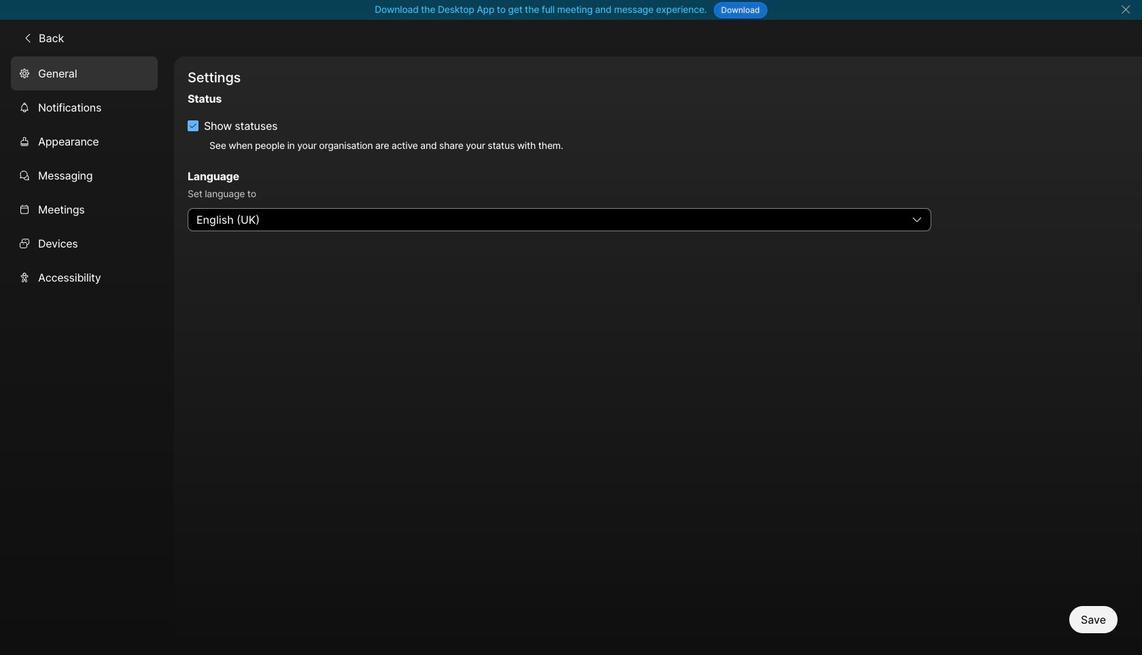 Task type: vqa. For each thing, say whether or not it's contained in the screenshot.
Close Rating Section icon
no



Task type: locate. For each thing, give the bounding box(es) containing it.
messaging tab
[[11, 158, 158, 192]]

notifications tab
[[11, 90, 158, 124]]

devices tab
[[11, 226, 158, 260]]

accessibility tab
[[11, 260, 158, 294]]

general tab
[[11, 56, 158, 90]]



Task type: describe. For each thing, give the bounding box(es) containing it.
appearance tab
[[11, 124, 158, 158]]

meetings tab
[[11, 192, 158, 226]]

cancel_16 image
[[1121, 4, 1132, 15]]

settings navigation
[[0, 56, 174, 655]]



